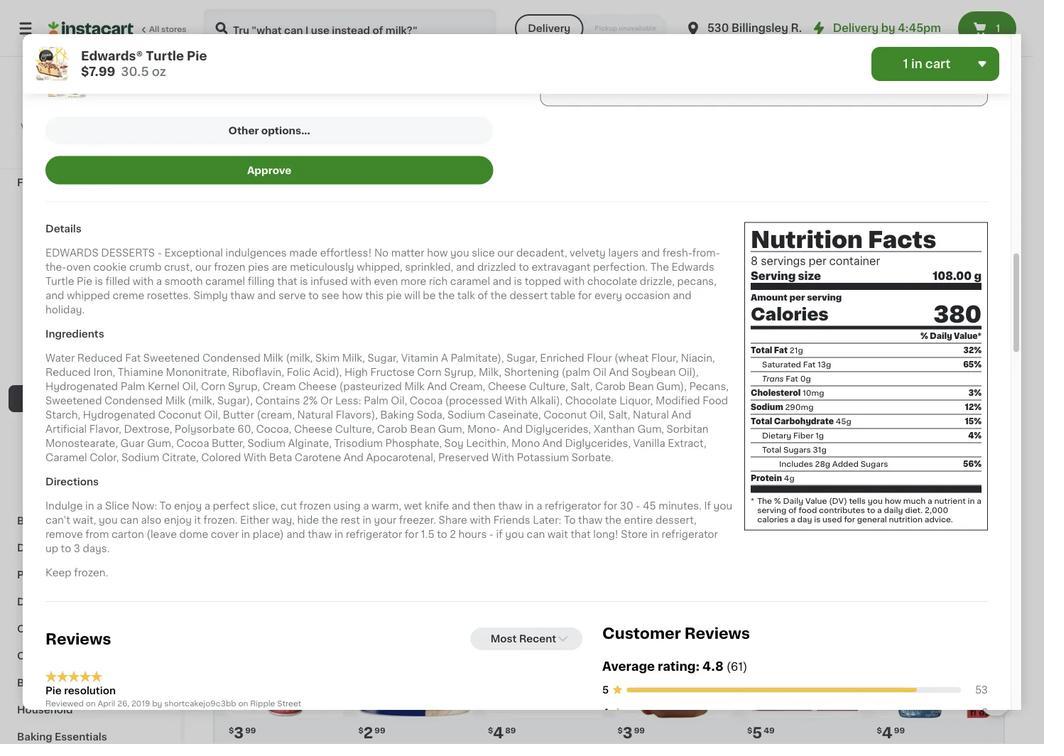 Task type: vqa. For each thing, say whether or not it's contained in the screenshot.
the (leave
yes



Task type: describe. For each thing, give the bounding box(es) containing it.
a up general
[[878, 507, 883, 515]]

and up share
[[452, 502, 471, 512]]

1 vertical spatial condensed
[[105, 396, 163, 406]]

0g
[[801, 375, 812, 383]]

per for amount
[[790, 294, 806, 302]]

trisodium
[[334, 439, 383, 449]]

in up friends
[[525, 502, 534, 512]]

and down slice
[[456, 263, 475, 273]]

add down g
[[974, 302, 995, 312]]

pie inside pillsbury pie crusts, deep dish (231)
[[259, 439, 274, 449]]

flour,
[[652, 354, 679, 364]]

xanthan
[[594, 425, 635, 435]]

gum),
[[657, 382, 687, 392]]

and down "modified"
[[672, 411, 692, 421]]

8 for 8 oz
[[213, 256, 219, 264]]

crumb
[[129, 263, 162, 273]]

$ inside $ 6 99
[[350, 182, 355, 190]]

1 many in stock from the left
[[227, 494, 284, 502]]

1 horizontal spatial refrigerator
[[545, 502, 602, 512]]

a left slice
[[97, 502, 103, 512]]

1 vertical spatial enjoy
[[164, 516, 192, 526]]

pecans,
[[678, 277, 717, 287]]

the down drizzled
[[491, 291, 507, 301]]

& left "sauces"
[[83, 624, 91, 634]]

frozen link
[[9, 169, 173, 196]]

$ 3 89 for 12 oz
[[886, 420, 913, 435]]

x
[[488, 31, 493, 38]]

0 vertical spatial dough
[[283, 200, 316, 210]]

1 horizontal spatial meat
[[62, 367, 87, 377]]

with inside the indulge in a slice now: to enjoy a perfect slice, cut frozen using a warm, wet knife and then thaw in a refrigerator for 30 - 45 minutes. if you can't wait, you can also enjoy it frozen. either way, hide the rest in your freezer. share with friends later: to thaw the entire dessert, remove from carton (leave dome cover in place) and thaw in refrigerator for 1.5 to 2 hours - if you can wait that long! store in refrigerator up to 3 days.
[[470, 516, 491, 526]]

oil, down mononitrate,
[[182, 382, 199, 392]]

recent
[[520, 635, 557, 644]]

sponsored badge image inside 'product' group
[[615, 267, 658, 275]]

fat for saturated fat 13g
[[804, 361, 816, 369]]

and down hide
[[287, 530, 305, 540]]

79 for 5
[[233, 182, 243, 190]]

place)
[[253, 530, 284, 540]]

1 vertical spatial salt,
[[609, 411, 631, 421]]

2 sugar, from the left
[[507, 354, 538, 364]]

chocolate inside edwards® hershey's chocolate créme pie
[[749, 453, 801, 463]]

cheese up alginate,
[[294, 425, 333, 435]]

baking inside "water reduced fat sweetened condensed milk (milk, skim milk, sugar, vitamin a palmitate), sugar, enriched flour (wheat flour, niacin, reduced iron, thiamine mononitrate, riboflavin, folic acid), high fructose corn syrup, milk, shortening (palm oil and soybean oil), hydrogenated palm kernel oil, corn syrup, cream cheese (pasteurized milk and cream, cheese culture, salt, carob bean gum), pecans, sweetened condensed milk (milk, sugar), contains 2% or less: palm oil, cocoa (processed with alkali), chocolate liquor, modified food starch, hydrogenated coconut oil, butter (cream, natural flavors), baking soda, sodium caseinate, coconut oil, salt, natural and artificial flavor, dextrose, polysorbate 60, cocoa, cheese culture, carob bean gum, mono- and diglycerides, xanthan gum, sorbitan monostearate, guar gum, cocoa butter, sodium alginate, trisodium phosphate, soy lecithin, mono and diglycerides, vanilla extract, caramel color, sodium citrate, colored with beta carotene and apocarotenal, preserved with potassium sorbate."
[[381, 411, 415, 421]]

1 horizontal spatial 38
[[481, 256, 492, 264]]

edwards® hershey's chocolate créme pie
[[749, 439, 855, 463]]

0 horizontal spatial coconut
[[158, 411, 202, 421]]

the inside edwards desserts - exceptional indulgences made effortless! no matter how you slice our decadent, velvety layers and fresh-from- the-oven cookie crumb crust, our frozen pies are meticulously whipped, sprinkled, and drizzled to extravagant perfection. the edwards turtle pie is filled with a smooth caramel filling that is infused with even more rich caramel and is topped with chocolate drizzle, pecans, and whipped creme rosettes. simply thaw and serve to see how this pie will be the talk of the dessert table for every occasion and holiday.
[[651, 263, 670, 273]]

0 horizontal spatial our
[[195, 263, 212, 273]]

chocolate inside tru fru pineapple in white chocolate & coconut 8 oz
[[379, 215, 431, 225]]

$ 6 99
[[350, 182, 378, 197]]

0 vertical spatial how
[[427, 249, 448, 258]]

oil, down fructose
[[391, 396, 408, 406]]

0 vertical spatial daily
[[931, 333, 953, 340]]

2 many in stock from the left
[[897, 494, 954, 502]]

the inside the * the % daily value (dv) tells you how much a nutrient in a serving of food contributes to a daily diet. 2,000 calories a day is used for general nutrition advice.
[[758, 497, 773, 505]]

0 vertical spatial meat
[[17, 124, 43, 134]]

1 many from the left
[[227, 494, 250, 502]]

ingredients
[[45, 330, 104, 340]]

0 horizontal spatial chunks
[[213, 215, 251, 225]]

7 for edwards® hershey's chocolate créme pie
[[757, 420, 766, 435]]

3 inside the indulge in a slice now: to enjoy a perfect slice, cut frozen using a warm, wet knife and then thaw in a refrigerator for 30 - 45 minutes. if you can't wait, you can also enjoy it frozen. either way, hide the rest in your freezer. share with friends later: to thaw the entire dessert, remove from carton (leave dome cover in place) and thaw in refrigerator for 1.5 to 2 hours - if you can wait that long! store in refrigerator up to 3 days.
[[74, 544, 80, 554]]

edwards® for edwards® edwards premium desserts cookies and crème pie
[[883, 200, 932, 210]]

pie inside edwards® edwards premium desserts cookies and crème pie
[[984, 229, 1000, 239]]

that inside edwards desserts - exceptional indulgences made effortless! no matter how you slice our decadent, velvety layers and fresh-from- the-oven cookie crumb crust, our frozen pies are meticulously whipped, sprinkled, and drizzled to extravagant perfection. the edwards turtle pie is filled with a smooth caramel filling that is infused with even more rich caramel and is topped with chocolate drizzle, pecans, and whipped creme rosettes. simply thaw and serve to see how this pie will be the talk of the dessert table for every occasion and holiday.
[[277, 277, 298, 287]]

sponsored badge image for tru fru pineapple in white chocolate & coconut
[[347, 253, 390, 262]]

a inside edwards desserts - exceptional indulgences made effortless! no matter how you slice our decadent, velvety layers and fresh-from- the-oven cookie crumb crust, our frozen pies are meticulously whipped, sprinkled, and drizzled to extravagant perfection. the edwards turtle pie is filled with a smooth caramel filling that is infused with even more rich caramel and is topped with chocolate drizzle, pecans, and whipped creme rosettes. simply thaw and serve to see how this pie will be the talk of the dessert table for every occasion and holiday.
[[156, 277, 162, 287]]

36 oz up edwards® hershey's chocolate créme pie 25.5 oz
[[213, 31, 235, 38]]

is up whipped at left top
[[95, 277, 103, 287]]

sodium down cocoa,
[[248, 439, 286, 449]]

25.5 inside edwards® hershey's chocolate créme pie 25.5 oz
[[97, 80, 119, 90]]

gluten-free
[[349, 166, 397, 174]]

0 vertical spatial bean
[[629, 382, 654, 392]]

in up 'wait,'
[[85, 502, 94, 512]]

1 vertical spatial carob
[[377, 425, 408, 435]]

frozen for frozen breads & doughs
[[26, 421, 59, 431]]

in inside tru fru pineapple in white chocolate & coconut 8 oz
[[436, 200, 445, 210]]

target logo image
[[77, 74, 104, 101]]

frozen inside $ 6 marie callender's dutch apple pie frozen dessert
[[531, 215, 565, 225]]

cookie
[[93, 263, 127, 273]]

crusts, for pillsbury pie crusts, deep dish (231)
[[277, 439, 312, 449]]

is up serve
[[300, 277, 308, 287]]

1 vertical spatial corn
[[201, 382, 226, 392]]

3 down average
[[623, 726, 633, 741]]

callender's inside $ 6 marie callender's dutch apple pie frozen dessert
[[512, 200, 568, 210]]

sorbate.
[[572, 453, 614, 463]]

holiday.
[[45, 305, 85, 315]]

0 vertical spatial our
[[498, 249, 514, 258]]

special
[[541, 26, 587, 38]]

warm,
[[372, 502, 402, 512]]

0 vertical spatial seafood
[[57, 124, 100, 134]]

oil, up polysorbate
[[204, 411, 221, 421]]

add for 6
[[572, 302, 593, 312]]

with up this on the left
[[351, 277, 372, 287]]

& up edwards
[[79, 232, 87, 242]]

dessert inside $ 6 marie callender's dutch apple pie frozen dessert
[[481, 229, 521, 239]]

pie inside edwards® hershey's chocolate créme pie 25.5 oz
[[291, 66, 307, 76]]

with left beta
[[244, 453, 267, 463]]

edwards inside edwards desserts - exceptional indulgences made effortless! no matter how you slice our decadent, velvety layers and fresh-from- the-oven cookie crumb crust, our frozen pies are meticulously whipped, sprinkled, and drizzled to extravagant perfection. the edwards turtle pie is filled with a smooth caramel filling that is infused with even more rich caramel and is topped with chocolate drizzle, pecans, and whipped creme rosettes. simply thaw and serve to see how this pie will be the talk of the dessert table for every occasion and holiday.
[[672, 263, 715, 273]]

mono-
[[468, 425, 501, 435]]

0 horizontal spatial syrup,
[[228, 382, 260, 392]]

17.8
[[883, 17, 898, 25]]

and up family
[[543, 439, 563, 449]]

1 vertical spatial diglycerides,
[[565, 439, 631, 449]]

either
[[240, 516, 270, 526]]

dutch
[[571, 200, 601, 210]]

delivery for delivery
[[528, 23, 571, 33]]

1 horizontal spatial chunks
[[287, 229, 325, 239]]

0 vertical spatial of
[[81, 26, 94, 38]]

edwards® for edwards® turtle pie
[[347, 439, 396, 449]]

includes
[[780, 460, 814, 468]]

2 horizontal spatial refrigerator
[[662, 530, 719, 540]]

0 vertical spatial enjoy
[[174, 502, 202, 512]]

with up caseinate, at the bottom
[[505, 396, 528, 406]]

1 horizontal spatial %
[[921, 333, 929, 340]]

2 inside item carousel region
[[364, 726, 373, 741]]

turtle inside edwards desserts - exceptional indulgences made effortless! no matter how you slice our decadent, velvety layers and fresh-from- the-oven cookie crumb crust, our frozen pies are meticulously whipped, sprinkled, and drizzled to extravagant perfection. the edwards turtle pie is filled with a smooth caramel filling that is infused with even more rich caramel and is topped with chocolate drizzle, pecans, and whipped creme rosettes. simply thaw and serve to see how this pie will be the talk of the dessert table for every occasion and holiday.
[[45, 277, 74, 287]]

& left the eggs
[[47, 70, 55, 80]]

2.67
[[495, 31, 512, 38]]

foods
[[67, 570, 98, 580]]

up
[[45, 544, 58, 554]]

0 vertical spatial if
[[45, 26, 54, 38]]

to right up on the left bottom
[[61, 544, 71, 554]]

to down decadent, at the top of page
[[519, 263, 529, 273]]

a up "later:"
[[537, 502, 543, 512]]

caseinate,
[[488, 411, 542, 421]]

% inside the * the % daily value (dv) tells you how much a nutrient in a serving of food contributes to a daily diet. 2,000 calories a day is used for general nutrition advice.
[[775, 497, 782, 505]]

guar
[[120, 439, 145, 449]]

0 horizontal spatial reviews
[[45, 632, 111, 647]]

acid),
[[313, 368, 342, 378]]

& right view
[[46, 124, 54, 134]]

a up 2,000
[[928, 497, 933, 505]]

per for servings
[[809, 257, 827, 267]]

to left "see"
[[309, 291, 319, 301]]

the up the long!
[[606, 516, 622, 526]]

serving inside the * the % daily value (dv) tells you how much a nutrient in a serving of food contributes to a daily diet. 2,000 calories a day is used for general nutrition advice.
[[758, 507, 787, 515]]

that inside the indulge in a slice now: to enjoy a perfect slice, cut frozen using a warm, wet knife and then thaw in a refrigerator for 30 - 45 minutes. if you can't wait, you can also enjoy it frozen. either way, hide the rest in your freezer. share with friends later: to thaw the entire dessert, remove from carton (leave dome cover in place) and thaw in refrigerator for 1.5 to 2 hours - if you can wait that long! store in refrigerator up to 3 days.
[[571, 530, 591, 540]]

and down (wheat
[[610, 368, 629, 378]]

89 inside $ 4 89
[[506, 727, 516, 735]]

the left rest
[[322, 516, 338, 526]]

in right the store on the bottom right of page
[[651, 530, 660, 540]]

dairy
[[17, 70, 45, 80]]

0 horizontal spatial gum,
[[147, 439, 174, 449]]

april
[[98, 700, 115, 708]]

sodium down guar
[[122, 453, 160, 463]]

all stores
[[149, 25, 187, 33]]

1 vertical spatial how
[[342, 291, 363, 301]]

liquor,
[[620, 396, 654, 406]]

1 horizontal spatial sugars
[[861, 460, 889, 468]]

0 horizontal spatial milk,
[[342, 354, 365, 364]]

chocolate inside "water reduced fat sweetened condensed milk (milk, skim milk, sugar, vitamin a palmitate), sugar, enriched flour (wheat flour, niacin, reduced iron, thiamine mononitrate, riboflavin, folic acid), high fructose corn syrup, milk, shortening (palm oil and soybean oil), hydrogenated palm kernel oil, corn syrup, cream cheese (pasteurized milk and cream, cheese culture, salt, carob bean gum), pecans, sweetened condensed milk (milk, sugar), contains 2% or less: palm oil, cocoa (processed with alkali), chocolate liquor, modified food starch, hydrogenated coconut oil, butter (cream, natural flavors), baking soda, sodium caseinate, coconut oil, salt, natural and artificial flavor, dextrose, polysorbate 60, cocoa, cheese culture, carob bean gum, mono- and diglycerides, xanthan gum, sorbitan monostearate, guar gum, cocoa butter, sodium alginate, trisodium phosphate, soy lecithin, mono and diglycerides, vanilla extract, caramel color, sodium citrate, colored with beta carotene and apocarotenal, preserved with potassium sorbate."
[[566, 396, 617, 406]]

oz inside button
[[777, 17, 786, 25]]

1 horizontal spatial condensed
[[203, 354, 261, 364]]

tru fru pineapple in white chocolate & coconut 8 oz
[[347, 200, 445, 251]]

pillsbury for pillsbury pie crusts, deep dish (231)
[[213, 439, 256, 449]]

wet
[[404, 502, 423, 512]]

0 vertical spatial corn
[[418, 368, 442, 378]]

product group containing add
[[883, 52, 1006, 266]]

much
[[904, 497, 927, 505]]

17.8 oz
[[883, 17, 909, 25]]

frozen for frozen fruits
[[26, 286, 59, 296]]

0 vertical spatial serving
[[808, 294, 843, 302]]

favorite
[[749, 200, 789, 210]]

1 vertical spatial dough
[[251, 229, 285, 239]]

you inside the * the % daily value (dv) tells you how much a nutrient in a serving of food contributes to a daily diet. 2,000 calories a day is used for general nutrition advice.
[[868, 497, 884, 505]]

you down friends
[[506, 530, 525, 540]]

velvety
[[570, 249, 606, 258]]

0 vertical spatial reduced
[[77, 354, 123, 364]]

canned goods & soups
[[17, 651, 139, 661]]

for inside edwards desserts - exceptional indulgences made effortless! no matter how you slice our decadent, velvety layers and fresh-from- the-oven cookie crumb crust, our frozen pies are meticulously whipped, sprinkled, and drizzled to extravagant perfection. the edwards turtle pie is filled with a smooth caramel filling that is infused with even more rich caramel and is topped with chocolate drizzle, pecans, and whipped creme rosettes. simply thaw and serve to see how this pie will be the talk of the dessert table for every occasion and holiday.
[[579, 291, 592, 301]]

day
[[792, 200, 812, 210]]

0 horizontal spatial sugars
[[784, 446, 812, 454]]

0 vertical spatial diglycerides,
[[526, 425, 592, 435]]

lime
[[615, 467, 640, 477]]

frozen for frozen
[[17, 178, 52, 188]]

average
[[603, 661, 656, 673]]

facts
[[869, 229, 937, 251]]

(61) inside average rating: 4.8 (61)
[[727, 662, 748, 673]]

0 horizontal spatial frozen.
[[74, 568, 108, 578]]

eggs
[[58, 70, 83, 80]]

1 in cart field
[[872, 47, 1000, 81]]

& right breads
[[99, 421, 107, 431]]

pie inside edwards® turtle pie $7.99 30.5 oz
[[187, 50, 207, 62]]

resolution
[[64, 686, 116, 696]]

by inside pie resolution reviewed on april 26, 2019 by shortcakejo9c3bb on ripple street
[[152, 700, 162, 708]]

1 vertical spatial cocoa
[[176, 439, 209, 449]]

how inside the * the % daily value (dv) tells you how much a nutrient in a serving of food contributes to a daily diet. 2,000 calories a day is used for general nutrition advice.
[[885, 497, 902, 505]]

1 horizontal spatial milk,
[[479, 368, 502, 378]]

5 for $ 5 49
[[753, 726, 763, 741]]

carton
[[112, 530, 144, 540]]

customer reviews
[[603, 626, 751, 641]]

extract,
[[668, 439, 707, 449]]

2 (231) from the left
[[936, 468, 955, 476]]

butter
[[223, 411, 254, 421]]

daily inside the * the % daily value (dv) tells you how much a nutrient in a serving of food contributes to a daily diet. 2,000 calories a day is used for general nutrition advice.
[[784, 497, 804, 505]]

thaw down hide
[[308, 530, 332, 540]]

6 down 53
[[982, 708, 989, 718]]

and down the filling
[[257, 291, 276, 301]]

0 vertical spatial (2.91k)
[[400, 19, 427, 27]]

0 vertical spatial (690)
[[266, 19, 288, 27]]

in down either at the bottom left of the page
[[241, 530, 250, 540]]

36 right special
[[615, 31, 626, 38]]

chocolate inside "ben & jerry's dough chunks chocolate chip cookie dough chunks"
[[253, 215, 305, 225]]

soups
[[107, 651, 139, 661]]

a left perfect
[[205, 502, 210, 512]]

and down drizzled
[[493, 277, 512, 287]]

1 horizontal spatial seafood
[[100, 367, 142, 377]]

crusts, for pillsbury pie crusts, deep dish
[[947, 439, 982, 449]]

and left fresh-
[[642, 249, 660, 258]]

if inside the indulge in a slice now: to enjoy a perfect slice, cut frozen using a warm, wet knife and then thaw in a refrigerator for 30 - 45 minutes. if you can't wait, you can also enjoy it frozen. either way, hide the rest in your freezer. share with friends later: to thaw the entire dessert, remove from carton (leave dome cover in place) and thaw in refrigerator for 1.5 to 2 hours - if you can wait that long! store in refrigerator up to 3 days.
[[705, 502, 712, 512]]

dish for pillsbury pie crusts, deep dish (231)
[[243, 453, 266, 463]]

1 horizontal spatial sweetened
[[144, 354, 200, 364]]

2 horizontal spatial milk
[[405, 382, 425, 392]]

2 stock from the left
[[931, 494, 954, 502]]

cheese up 2%
[[299, 382, 337, 392]]

remove
[[45, 530, 83, 540]]

butter, inside "water reduced fat sweetened condensed milk (milk, skim milk, sugar, vitamin a palmitate), sugar, enriched flour (wheat flour, niacin, reduced iron, thiamine mononitrate, riboflavin, folic acid), high fructose corn syrup, milk, shortening (palm oil and soybean oil), hydrogenated palm kernel oil, corn syrup, cream cheese (pasteurized milk and cream, cheese culture, salt, carob bean gum), pecans, sweetened condensed milk (milk, sugar), contains 2% or less: palm oil, cocoa (processed with alkali), chocolate liquor, modified food starch, hydrogenated coconut oil, butter (cream, natural flavors), baking soda, sodium caseinate, coconut oil, salt, natural and artificial flavor, dextrose, polysorbate 60, cocoa, cheese culture, carob bean gum, mono- and diglycerides, xanthan gum, sorbitan monostearate, guar gum, cocoa butter, sodium alginate, trisodium phosphate, soy lecithin, mono and diglycerides, vanilla extract, caramel color, sodium citrate, colored with beta carotene and apocarotenal, preserved with potassium sorbate."
[[212, 439, 245, 449]]

add inside 'product' group
[[974, 64, 995, 74]]

total for saturated fat 13g
[[751, 347, 773, 355]]

pecans,
[[690, 382, 729, 392]]

2 vertical spatial -
[[490, 530, 494, 540]]

0 horizontal spatial refrigerator
[[346, 530, 402, 540]]

2 vertical spatial total
[[763, 446, 782, 454]]

frozen for frozen desserts
[[26, 394, 59, 404]]

edwards for edwards® edwards singles desserts key lime pie slices 2pk
[[667, 439, 709, 449]]

1 vertical spatial (milk,
[[188, 396, 215, 406]]

polysorbate
[[175, 425, 235, 435]]

1 vertical spatial 38 oz
[[481, 256, 503, 264]]

or
[[321, 396, 333, 406]]

ben
[[213, 200, 233, 210]]

riboflavin,
[[232, 368, 284, 378]]

1 for 1
[[997, 23, 1001, 33]]

in up diet.
[[922, 494, 929, 502]]

oil, up xanthan
[[590, 411, 606, 421]]

remove edwards® turtle pie image
[[363, 298, 380, 315]]

13g
[[818, 361, 832, 369]]

& inside frozen broths & juice concentrate
[[97, 448, 105, 458]]

1 vertical spatial breakfast
[[17, 678, 67, 688]]

0 vertical spatial 38 oz
[[347, 31, 369, 38]]

2 horizontal spatial -
[[636, 502, 641, 512]]

dessert inside marie callender's pumpkin pie frozen dessert
[[615, 229, 655, 239]]

0 vertical spatial cocoa
[[410, 396, 443, 406]]

chocolate inside edwards® hershey's chocolate créme pie 25.5 oz
[[201, 66, 253, 76]]

edwards for edwards® edwards premium desserts cookies and crème pie
[[935, 200, 977, 210]]

you down slice
[[99, 516, 118, 526]]

creme
[[113, 291, 145, 301]]

6 for $ 6 99
[[355, 182, 366, 197]]

food
[[703, 396, 729, 406]]

dry goods & pasta link
[[9, 589, 173, 616]]

1 vertical spatial can
[[527, 530, 545, 540]]

with up table
[[564, 277, 585, 287]]

6 for $ 6 marie callender's dutch apple pie frozen dessert
[[489, 182, 500, 197]]

in right rest
[[363, 516, 372, 526]]

policy.
[[72, 123, 99, 130]]

$ inside $ 5 49
[[748, 727, 753, 735]]

36 right stores
[[213, 31, 224, 38]]

cake,
[[561, 439, 589, 449]]

$ inside '$ 2 99'
[[359, 727, 364, 735]]

chocolate
[[588, 277, 638, 287]]

0 vertical spatial culture,
[[529, 382, 569, 392]]

you left *
[[714, 502, 733, 512]]

frozen breakfast link
[[9, 331, 173, 358]]

snacks inside snacks & candy "link"
[[17, 151, 54, 161]]

1 horizontal spatial by
[[882, 23, 896, 33]]

oz inside edwards® hershey's chocolate créme pie 25.5 oz
[[121, 80, 133, 90]]

add button up value*
[[947, 294, 1002, 320]]

0 horizontal spatial cream
[[43, 232, 77, 242]]

sodium down cholesterol
[[751, 404, 784, 411]]

and up lee
[[503, 425, 523, 435]]

pasta
[[85, 597, 114, 607]]

and down 'pecans,'
[[673, 291, 692, 301]]

1 horizontal spatial 5
[[603, 686, 609, 696]]

view pricing policy. not affiliated with instacart.
[[21, 123, 154, 142]]

oz inside edwards® turtle pie $7.99 30.5 oz
[[152, 66, 166, 78]]

1 horizontal spatial 25.5
[[749, 480, 767, 488]]

frozen for frozen meat & seafood
[[26, 367, 59, 377]]

1 horizontal spatial to
[[564, 516, 576, 526]]

and up soda,
[[428, 382, 447, 392]]

1 natural from the left
[[297, 411, 334, 421]]

shortcakejo9c3bb
[[164, 700, 236, 708]]

in down rest
[[335, 530, 344, 540]]

edwards® turtle pie
[[347, 439, 445, 449]]

0 vertical spatial (milk,
[[286, 354, 313, 364]]

sodium down (processed
[[448, 411, 486, 421]]

it
[[195, 516, 201, 526]]

for left 30
[[604, 502, 618, 512]]

2 horizontal spatial coconut
[[544, 411, 588, 421]]

replace
[[138, 26, 185, 38]]

1 for 1 ct
[[404, 302, 408, 312]]

0 vertical spatial all
[[149, 25, 159, 33]]

thaw up the long!
[[579, 516, 603, 526]]

thaw inside edwards desserts - exceptional indulgences made effortless! no matter how you slice our decadent, velvety layers and fresh-from- the-oven cookie crumb crust, our frozen pies are meticulously whipped, sprinkled, and drizzled to extravagant perfection. the edwards turtle pie is filled with a smooth caramel filling that is infused with even more rich caramel and is topped with chocolate drizzle, pecans, and whipped creme rosettes. simply thaw and serve to see how this pie will be the talk of the dessert table for every occasion and holiday.
[[230, 291, 255, 301]]

2 vertical spatial milk
[[165, 396, 186, 406]]

pricing
[[42, 123, 70, 130]]

& inside tru fru pineapple in white chocolate & coconut 8 oz
[[433, 215, 441, 225]]

* the % daily value (dv) tells you how much a nutrient in a serving of food contributes to a daily diet. 2,000 calories a day is used for general nutrition advice.
[[751, 497, 982, 524]]

butter, inside the sara lee pound cake, all butter, family size
[[496, 453, 529, 463]]

2,000
[[926, 507, 949, 515]]

total fat 21g
[[751, 347, 804, 355]]

1 horizontal spatial gum,
[[438, 425, 465, 435]]

cookies
[[883, 229, 924, 239]]

the down rich
[[439, 291, 455, 301]]

not
[[101, 123, 116, 130]]

1 vertical spatial bean
[[410, 425, 436, 435]]

edwards® turtle pie $7.99 30.5 oz
[[81, 50, 207, 78]]

530 billingsley road button
[[685, 9, 820, 48]]

perfection.
[[594, 263, 648, 273]]

& inside 'link'
[[75, 597, 83, 607]]

$ inside $ 6 marie callender's dutch apple pie frozen dessert
[[484, 182, 489, 190]]

with down sara
[[492, 453, 515, 463]]

hershey's for edwards® hershey's chocolate créme pie 25.5 oz
[[148, 66, 198, 76]]

in up either at the bottom left of the page
[[252, 494, 259, 502]]

créme for edwards® hershey's chocolate créme pie 25.5 oz
[[255, 66, 289, 76]]

edwards® for edwards® hershey's chocolate créme pie
[[749, 439, 798, 449]]

pumpkin
[[615, 215, 659, 225]]

with inside view pricing policy. not affiliated with instacart.
[[58, 134, 76, 142]]

0 vertical spatial syrup,
[[445, 368, 477, 378]]

for inside the * the % daily value (dv) tells you how much a nutrient in a serving of food contributes to a daily diet. 2,000 calories a day is used for general nutrition advice.
[[845, 516, 856, 524]]

0 horizontal spatial palm
[[121, 382, 145, 392]]

0 vertical spatial salt,
[[571, 382, 593, 392]]

99 inside '$ 2 99'
[[375, 727, 386, 735]]

goods for canned
[[60, 651, 94, 661]]

crème
[[948, 229, 982, 239]]

oz inside "button"
[[900, 17, 909, 25]]

3 up pillsbury pie crusts, deep dish on the right bottom
[[891, 420, 901, 435]]

(690) inside 'product' group
[[668, 245, 690, 252]]

pie down soda,
[[430, 439, 445, 449]]

2 on from the left
[[238, 700, 248, 708]]

marie inside marie callender's pumpkin pie frozen dessert
[[615, 200, 643, 210]]

0 vertical spatial (61)
[[400, 454, 414, 462]]

add button inside 'product' group
[[947, 56, 1002, 81]]

talk
[[458, 291, 476, 301]]

a left day
[[791, 516, 796, 524]]

& left soups
[[96, 651, 105, 661]]

2 $ 3 99 from the left
[[618, 726, 645, 741]]

1 horizontal spatial 30.5
[[347, 466, 365, 473]]

& up 'frozen desserts' link at bottom
[[90, 367, 98, 377]]

kernel
[[148, 382, 180, 392]]

$ inside $ 4 69
[[618, 420, 623, 428]]

deep for pillsbury pie crusts, deep dish (231)
[[213, 453, 241, 463]]

frozen inside the indulge in a slice now: to enjoy a perfect slice, cut frozen using a warm, wet knife and then thaw in a refrigerator for 30 - 45 minutes. if you can't wait, you can also enjoy it frozen. either way, hide the rest in your freezer. share with friends later: to thaw the entire dessert, remove from carton (leave dome cover in place) and thaw in refrigerator for 1.5 to 2 hours - if you can wait that long! store in refrigerator up to 3 days.
[[300, 502, 331, 512]]

pie inside the edwards® edwards singles desserts key lime pie slices 2pk
[[642, 467, 658, 477]]

color,
[[90, 453, 119, 463]]

no
[[375, 249, 389, 258]]

$ inside $ 5 79
[[216, 182, 221, 190]]

meat & seafood
[[17, 124, 100, 134]]

prepared
[[17, 570, 64, 580]]

to right 1.5
[[437, 530, 448, 540]]

1 vertical spatial (114)
[[802, 468, 820, 476]]

1 vertical spatial reduced
[[45, 368, 91, 378]]

1 horizontal spatial milk
[[263, 354, 284, 364]]

1 vertical spatial hydrogenated
[[83, 411, 156, 421]]

coconut inside tru fru pineapple in white chocolate & coconut 8 oz
[[347, 229, 391, 239]]

cream inside "water reduced fat sweetened condensed milk (milk, skim milk, sugar, vitamin a palmitate), sugar, enriched flour (wheat flour, niacin, reduced iron, thiamine mononitrate, riboflavin, folic acid), high fructose corn syrup, milk, shortening (palm oil and soybean oil), hydrogenated palm kernel oil, corn syrup, cream cheese (pasteurized milk and cream, cheese culture, salt, carob bean gum), pecans, sweetened condensed milk (milk, sugar), contains 2% or less: palm oil, cocoa (processed with alkali), chocolate liquor, modified food starch, hydrogenated coconut oil, butter (cream, natural flavors), baking soda, sodium caseinate, coconut oil, salt, natural and artificial flavor, dextrose, polysorbate 60, cocoa, cheese culture, carob bean gum, mono- and diglycerides, xanthan gum, sorbitan monostearate, guar gum, cocoa butter, sodium alginate, trisodium phosphate, soy lecithin, mono and diglycerides, vanilla extract, caramel color, sodium citrate, colored with beta carotene and apocarotenal, preserved with potassium sorbate."
[[263, 382, 296, 392]]

frozen vegetables
[[26, 313, 118, 323]]

0 horizontal spatial to
[[160, 502, 172, 512]]

oz inside tru fru pineapple in white chocolate & coconut 8 oz
[[354, 243, 364, 251]]

cheese down shortening
[[488, 382, 527, 392]]

turtle for edwards® turtle pie
[[399, 439, 427, 449]]

is up dessert
[[514, 277, 523, 287]]



Task type: locate. For each thing, give the bounding box(es) containing it.
special instructions
[[541, 26, 665, 38]]

1 $ 7 99 from the left
[[350, 420, 377, 435]]

culture, down flavors),
[[335, 425, 375, 435]]

0 horizontal spatial that
[[277, 277, 298, 287]]

& inside "ben & jerry's dough chunks chocolate chip cookie dough chunks"
[[235, 200, 243, 210]]

fat inside "water reduced fat sweetened condensed milk (milk, skim milk, sugar, vitamin a palmitate), sugar, enriched flour (wheat flour, niacin, reduced iron, thiamine mononitrate, riboflavin, folic acid), high fructose corn syrup, milk, shortening (palm oil and soybean oil), hydrogenated palm kernel oil, corn syrup, cream cheese (pasteurized milk and cream, cheese culture, salt, carob bean gum), pecans, sweetened condensed milk (milk, sugar), contains 2% or less: palm oil, cocoa (processed with alkali), chocolate liquor, modified food starch, hydrogenated coconut oil, butter (cream, natural flavors), baking soda, sodium caseinate, coconut oil, salt, natural and artificial flavor, dextrose, polysorbate 60, cocoa, cheese culture, carob bean gum, mono- and diglycerides, xanthan gum, sorbitan monostearate, guar gum, cocoa butter, sodium alginate, trisodium phosphate, soy lecithin, mono and diglycerides, vanilla extract, caramel color, sodium citrate, colored with beta carotene and apocarotenal, preserved with potassium sorbate."
[[125, 354, 141, 364]]

daily up food on the bottom right
[[784, 497, 804, 505]]

whipped,
[[357, 263, 403, 273]]

desserts up slices
[[654, 453, 699, 463]]

(231) inside pillsbury pie crusts, deep dish (231)
[[266, 468, 285, 476]]

1 horizontal spatial per
[[809, 257, 827, 267]]

dish inside pillsbury pie crusts, deep dish
[[913, 453, 936, 463]]

service type group
[[516, 14, 668, 43]]

total for dietary fiber 1g
[[751, 418, 773, 426]]

cocoa up soda,
[[410, 396, 443, 406]]

frozen inside marie callender's pumpkin pie frozen dessert
[[679, 215, 713, 225]]

meat & seafood link
[[9, 115, 173, 142]]

2 natural from the left
[[633, 411, 669, 421]]

1 vertical spatial créme
[[804, 453, 837, 463]]

if left out
[[45, 26, 54, 38]]

créme for edwards® hershey's chocolate créme pie
[[804, 453, 837, 463]]

1 for 1 in cart
[[904, 58, 909, 70]]

1 horizontal spatial natural
[[633, 411, 669, 421]]

0 horizontal spatial deep
[[213, 453, 241, 463]]

minutes.
[[659, 502, 702, 512]]

5 inside item carousel region
[[753, 726, 763, 741]]

frozen up from-
[[679, 215, 713, 225]]

sara
[[481, 439, 503, 449]]

4:45pm
[[899, 23, 942, 33]]

1 deep from the left
[[213, 453, 241, 463]]

caramel up simply
[[205, 277, 245, 287]]

36 oz right special
[[615, 31, 637, 38]]

6 up sara
[[489, 420, 500, 435]]

2 deep from the left
[[883, 453, 911, 463]]

dessert down apple on the top of the page
[[481, 229, 521, 239]]

0 horizontal spatial salt,
[[571, 382, 593, 392]]

corn down mononitrate,
[[201, 382, 226, 392]]

to inside the * the % daily value (dv) tells you how much a nutrient in a serving of food contributes to a daily diet. 2,000 calories a day is used for general nutrition advice.
[[868, 507, 876, 515]]

a
[[156, 277, 162, 287], [928, 497, 933, 505], [978, 497, 982, 505], [97, 502, 103, 512], [205, 502, 210, 512], [363, 502, 369, 512], [537, 502, 543, 512], [878, 507, 883, 515], [791, 516, 796, 524]]

2 caramel from the left
[[451, 277, 491, 287]]

1 horizontal spatial dish
[[913, 453, 936, 463]]

frozen down the ice
[[26, 259, 59, 269]]

edwards® inside the edwards® edwards singles desserts key lime pie slices 2pk
[[615, 439, 664, 449]]

of inside edwards desserts - exceptional indulgences made effortless! no matter how you slice our decadent, velvety layers and fresh-from- the-oven cookie crumb crust, our frozen pies are meticulously whipped, sprinkled, and drizzled to extravagant perfection. the edwards turtle pie is filled with a smooth caramel filling that is infused with even more rich caramel and is topped with chocolate drizzle, pecans, and whipped creme rosettes. simply thaw and serve to see how this pie will be the talk of the dessert table for every occasion and holiday.
[[478, 291, 488, 301]]

you right tells
[[868, 497, 884, 505]]

0 horizontal spatial pillsbury
[[213, 439, 256, 449]]

salt, up xanthan
[[609, 411, 631, 421]]

alkali),
[[530, 396, 563, 406]]

frozen for frozen snacks
[[26, 259, 59, 269]]

79 up ben at the left
[[233, 182, 243, 190]]

crusts, inside pillsbury pie crusts, deep dish (231)
[[277, 439, 312, 449]]

add down table
[[572, 302, 593, 312]]

in inside field
[[912, 58, 923, 70]]

pie inside $ 6 marie callender's dutch apple pie frozen dessert
[[513, 215, 529, 225]]

oil,
[[182, 382, 199, 392], [391, 396, 408, 406], [204, 411, 221, 421], [590, 411, 606, 421]]

add for 7
[[840, 302, 861, 312]]

$ 7 99 for edwards® turtle pie
[[350, 420, 377, 435]]

- inside edwards desserts - exceptional indulgences made effortless! no matter how you slice our decadent, velvety layers and fresh-from- the-oven cookie crumb crust, our frozen pies are meticulously whipped, sprinkled, and drizzled to extravagant perfection. the edwards turtle pie is filled with a smooth caramel filling that is infused with even more rich caramel and is topped with chocolate drizzle, pecans, and whipped creme rosettes. simply thaw and serve to see how this pie will be the talk of the dessert table for every occasion and holiday.
[[158, 249, 162, 258]]

1 horizontal spatial palm
[[364, 396, 389, 406]]

1 horizontal spatial all
[[481, 453, 493, 463]]

0 vertical spatial by
[[882, 23, 896, 33]]

condensed up doughs
[[105, 396, 163, 406]]

snacks inside frozen snacks link
[[62, 259, 98, 269]]

1 horizontal spatial of
[[478, 291, 488, 301]]

coconut down alkali),
[[544, 411, 588, 421]]

1 callender's from the left
[[512, 200, 568, 210]]

whipped
[[67, 291, 110, 301]]

2 horizontal spatial 5
[[753, 726, 763, 741]]

product group containing favorite day creme brulee
[[749, 52, 872, 238]]

2 dessert from the left
[[615, 229, 655, 239]]

dessert down pumpkin
[[615, 229, 655, 239]]

2 horizontal spatial 8
[[751, 257, 759, 267]]

callender's inside marie callender's pumpkin pie frozen dessert
[[646, 200, 702, 210]]

pie inside marie callender's pumpkin pie frozen dessert
[[661, 215, 677, 225]]

36 oz
[[213, 31, 235, 38], [615, 31, 637, 38], [615, 256, 637, 264]]

edwards® edwards singles desserts key lime pie slices 2pk
[[615, 439, 721, 477]]

0 horizontal spatial desserts
[[62, 394, 107, 404]]

0 horizontal spatial condensed
[[105, 396, 163, 406]]

0 vertical spatial (114)
[[534, 19, 552, 27]]

2 horizontal spatial turtle
[[399, 439, 427, 449]]

26,
[[117, 700, 129, 708]]

all left stores
[[149, 25, 159, 33]]

indulge in a slice now: to enjoy a perfect slice, cut frozen using a warm, wet knife and then thaw in a refrigerator for 30 - 45 minutes. if you can't wait, you can also enjoy it frozen. either way, hide the rest in your freezer. share with friends later: to thaw the entire dessert, remove from carton (leave dome cover in place) and thaw in refrigerator for 1.5 to 2 hours - if you can wait that long! store in refrigerator up to 3 days.
[[45, 502, 733, 554]]

edwards® up $7.99
[[81, 50, 143, 62]]

1 vertical spatial hershey's
[[801, 439, 851, 449]]

$ inside $ 6 79
[[484, 420, 489, 428]]

1 vertical spatial butter,
[[496, 453, 529, 463]]

sponsored badge image up nutrition
[[883, 508, 926, 516]]

1 horizontal spatial (2.91k)
[[534, 245, 561, 252]]

0 horizontal spatial (61)
[[400, 454, 414, 462]]

1 horizontal spatial pillsbury
[[883, 439, 926, 449]]

instructions
[[590, 26, 665, 38]]

2 marie from the left
[[615, 200, 643, 210]]

pillsbury inside pillsbury pie crusts, deep dish
[[883, 439, 926, 449]]

desserts
[[930, 215, 976, 225], [62, 394, 107, 404], [654, 453, 699, 463]]

add button for 3
[[277, 294, 332, 320]]

1 horizontal spatial $ 7 99
[[752, 420, 779, 435]]

enjoy left it at the left
[[164, 516, 192, 526]]

stock up 2,000
[[931, 494, 954, 502]]

item carousel region
[[226, 595, 1013, 744]]

how up daily
[[885, 497, 902, 505]]

0 horizontal spatial meat
[[17, 124, 43, 134]]

filling
[[248, 277, 275, 287]]

lecithin,
[[467, 439, 509, 449]]

later:
[[533, 516, 562, 526]]

1 horizontal spatial 7
[[757, 420, 766, 435]]

doughs
[[110, 421, 149, 431]]

1 dessert from the left
[[481, 229, 521, 239]]

sugars up 'includes'
[[784, 446, 812, 454]]

coconut up polysorbate
[[158, 411, 202, 421]]

edwards® for edwards® hershey's chocolate créme pie 25.5 oz
[[97, 66, 145, 76]]

$ inside $ 4 89
[[488, 727, 494, 735]]

add button for 6
[[545, 294, 600, 320]]

edwards
[[45, 249, 99, 258]]

chocolate down the oil
[[566, 396, 617, 406]]

None search field
[[203, 9, 497, 48]]

0 vertical spatial 5
[[221, 182, 231, 197]]

frozen. up cover
[[204, 516, 238, 526]]

dish up much
[[913, 453, 936, 463]]

1 vertical spatial to
[[564, 516, 576, 526]]

sponsored badge image for marie callender's dutch apple pie frozen dessert
[[481, 267, 524, 275]]

dessert,
[[656, 516, 697, 526]]

delivery inside delivery button
[[528, 23, 571, 33]]

diet.
[[906, 507, 924, 515]]

2 dish from the left
[[913, 453, 936, 463]]

using
[[334, 502, 361, 512]]

36 oz inside 'product' group
[[615, 256, 637, 264]]

with...
[[188, 26, 225, 38]]

breakfast down ingredients
[[62, 340, 109, 350]]

chocolate down with...
[[201, 66, 253, 76]]

dish for pillsbury pie crusts, deep dish
[[913, 453, 936, 463]]

0 horizontal spatial 89
[[233, 420, 243, 428]]

fat
[[775, 347, 788, 355], [125, 354, 141, 364], [804, 361, 816, 369], [786, 375, 799, 383]]

0 horizontal spatial snacks
[[17, 151, 54, 161]]

add button for 7
[[813, 294, 868, 320]]

edwards® for edwards® turtle pie $7.99 30.5 oz
[[81, 50, 143, 62]]

7 up trisodium
[[355, 420, 364, 435]]

1 horizontal spatial that
[[571, 530, 591, 540]]

2 x 2.67 oz
[[481, 31, 523, 38]]

0 horizontal spatial sugar,
[[368, 354, 399, 364]]

edwards® up 'includes'
[[749, 439, 798, 449]]

carob up edwards® turtle pie
[[377, 425, 408, 435]]

0 horizontal spatial baking
[[17, 732, 52, 742]]

4 for $ 4 99
[[883, 726, 893, 741]]

store
[[622, 530, 648, 540]]

chunks up cookie
[[213, 215, 251, 225]]

1 (231) from the left
[[266, 468, 285, 476]]

pie left 4% at right bottom
[[929, 439, 944, 449]]

0 vertical spatial 30.5
[[121, 66, 149, 78]]

0 horizontal spatial sweetened
[[45, 396, 102, 406]]

and inside edwards® edwards premium desserts cookies and crème pie
[[927, 229, 945, 239]]

& left juice
[[97, 448, 105, 458]]

milk down fructose
[[405, 382, 425, 392]]

0 horizontal spatial culture,
[[335, 425, 375, 435]]

dairy & eggs link
[[9, 61, 173, 88]]

1.5
[[421, 530, 435, 540]]

high
[[345, 368, 368, 378]]

89 for many in stock
[[233, 420, 243, 428]]

coconut down white
[[347, 229, 391, 239]]

marie inside $ 6 marie callender's dutch apple pie frozen dessert
[[481, 200, 509, 210]]

1 vertical spatial if
[[705, 502, 712, 512]]

deep inside pillsbury pie crusts, deep dish
[[883, 453, 911, 463]]

0 vertical spatial %
[[921, 333, 929, 340]]

pie up edwards® hershey's chocolate créme pie 25.5 oz
[[187, 50, 207, 62]]

dietary
[[763, 432, 792, 440]]

premium
[[883, 215, 928, 225]]

with down crumb
[[133, 277, 154, 287]]

0 horizontal spatial all
[[149, 25, 159, 33]]

corn
[[418, 368, 442, 378], [201, 382, 226, 392]]

frozen breads & doughs link
[[9, 412, 173, 439]]

pillsbury pie crusts, deep dish
[[883, 439, 982, 463]]

pillsbury inside pillsbury pie crusts, deep dish (231)
[[213, 439, 256, 449]]

89 for 12 oz
[[903, 420, 913, 428]]

thaw up friends
[[499, 502, 523, 512]]

palm down thiamine
[[121, 382, 145, 392]]

0 vertical spatial carob
[[596, 382, 626, 392]]

product group containing marie callender's pumpkin pie frozen dessert
[[615, 52, 738, 278]]

keep
[[45, 568, 72, 578]]

occasion
[[625, 291, 671, 301]]

12 oz
[[883, 480, 903, 488]]

1 $ 3 89 from the left
[[216, 420, 243, 435]]

2 inside favorite day creme brulee 2 each
[[749, 229, 754, 236]]

1 vertical spatial (690)
[[668, 245, 690, 252]]

increment quantity of edwards® turtle pie image
[[444, 298, 461, 315]]

goods for dry
[[38, 597, 72, 607]]

the right *
[[758, 497, 773, 505]]

ice cream & popsicles link
[[9, 223, 173, 250]]

dish inside pillsbury pie crusts, deep dish (231)
[[243, 453, 266, 463]]

snacks down edwards
[[62, 259, 98, 269]]

is right day
[[815, 516, 821, 524]]

a right nutrient
[[978, 497, 982, 505]]

and up 30.5 oz
[[344, 453, 364, 463]]

2 vertical spatial 5
[[753, 726, 763, 741]]

crusts, inside pillsbury pie crusts, deep dish
[[947, 439, 982, 449]]

sponsored badge image for pillsbury pie crusts, deep dish
[[883, 508, 926, 516]]

add for 3
[[304, 302, 325, 312]]

3 down shortcakejo9c3bb
[[234, 726, 244, 741]]

refrigerator up "later:"
[[545, 502, 602, 512]]

créme inside edwards® hershey's chocolate créme pie
[[804, 453, 837, 463]]

pie right the "crème"
[[984, 229, 1000, 239]]

frozen. inside the indulge in a slice now: to enjoy a perfect slice, cut frozen using a warm, wet knife and then thaw in a refrigerator for 30 - 45 minutes. if you can't wait, you can also enjoy it frozen. either way, hide the rest in your freezer. share with friends later: to thaw the entire dessert, remove from carton (leave dome cover in place) and thaw in refrigerator for 1.5 to 2 hours - if you can wait that long! store in refrigerator up to 3 days.
[[204, 516, 238, 526]]

breakfast inside 'link'
[[62, 340, 109, 350]]

per up the size
[[809, 257, 827, 267]]

pillsbury for pillsbury pie crusts, deep dish
[[883, 439, 926, 449]]

edwards up 'pecans,'
[[672, 263, 715, 273]]

ben & jerry's dough chunks chocolate chip cookie dough chunks
[[213, 200, 331, 239]]

per
[[809, 257, 827, 267], [790, 294, 806, 302]]

0 vertical spatial 1
[[997, 23, 1001, 33]]

add button down the size
[[813, 294, 868, 320]]

1 horizontal spatial (231)
[[936, 468, 955, 476]]

1 marie from the left
[[481, 200, 509, 210]]

turtle inside edwards® turtle pie $7.99 30.5 oz
[[146, 50, 184, 62]]

of left food on the bottom right
[[789, 507, 797, 515]]

delivery right 2.67
[[528, 23, 571, 33]]

frozen fruits
[[26, 286, 90, 296]]

99 inside $ 6 99
[[367, 182, 378, 190]]

product group
[[347, 52, 470, 265], [481, 52, 604, 278], [615, 52, 738, 278], [749, 52, 872, 238], [883, 52, 1006, 266], [213, 290, 336, 506], [347, 290, 470, 475], [481, 290, 604, 476], [615, 290, 738, 504], [749, 290, 872, 489], [883, 290, 1006, 519], [486, 600, 604, 744], [615, 600, 734, 744]]

0 horizontal spatial hershey's
[[148, 66, 198, 76]]

delivery for delivery by 4:45pm
[[834, 23, 879, 33]]

1 vertical spatial cream
[[263, 382, 296, 392]]

108.00
[[934, 271, 973, 281]]

36 up chocolate
[[615, 256, 626, 264]]

$ 3 99
[[229, 726, 256, 741], [618, 726, 645, 741]]

4 for $ 4 69
[[623, 420, 634, 435]]

79 for 6
[[501, 420, 511, 428]]

chocolate down jerry's
[[253, 215, 305, 225]]

0 vertical spatial can
[[120, 516, 139, 526]]

1 horizontal spatial culture,
[[529, 382, 569, 392]]

2 callender's from the left
[[646, 200, 702, 210]]

in inside the * the % daily value (dv) tells you how much a nutrient in a serving of food contributes to a daily diet. 2,000 calories a day is used for general nutrition advice.
[[969, 497, 976, 505]]

turtle for edwards® turtle pie $7.99 30.5 oz
[[146, 50, 184, 62]]

0 horizontal spatial 38
[[347, 31, 358, 38]]

diglycerides, up the pound
[[526, 425, 592, 435]]

on left ripple
[[238, 700, 248, 708]]

1 horizontal spatial cocoa
[[410, 396, 443, 406]]

pie inside edwards desserts - exceptional indulgences made effortless! no matter how you slice our decadent, velvety layers and fresh-from- the-oven cookie crumb crust, our frozen pies are meticulously whipped, sprinkled, and drizzled to extravagant perfection. the edwards turtle pie is filled with a smooth caramel filling that is infused with even more rich caramel and is topped with chocolate drizzle, pecans, and whipped creme rosettes. simply thaw and serve to see how this pie will be the talk of the dessert table for every occasion and holiday.
[[77, 277, 92, 287]]

sponsored badge image
[[347, 253, 390, 262], [481, 267, 524, 275], [615, 267, 658, 275], [883, 508, 926, 516]]

pie inside edwards® hershey's chocolate créme pie
[[840, 453, 855, 463]]

1 horizontal spatial (690)
[[668, 245, 690, 252]]

pie inside pillsbury pie crusts, deep dish
[[929, 439, 944, 449]]

edwards® hershey's chocolate créme pie image
[[45, 57, 88, 100]]

8 for 8
[[751, 257, 759, 267]]

5 up ben at the left
[[221, 182, 231, 197]]

1 dish from the left
[[243, 453, 266, 463]]

79 inside $ 6 79
[[501, 420, 511, 428]]

1 horizontal spatial 8
[[347, 243, 353, 251]]

street
[[277, 700, 302, 708]]

1 caramel from the left
[[205, 277, 245, 287]]

380
[[935, 303, 982, 326]]

1 vertical spatial meat
[[62, 367, 87, 377]]

1 horizontal spatial bean
[[629, 382, 654, 392]]

stores
[[161, 25, 187, 33]]

frozen meat & seafood link
[[9, 358, 173, 385]]

1 7 from the left
[[355, 420, 364, 435]]

frozen inside edwards desserts - exceptional indulgences made effortless! no matter how you slice our decadent, velvety layers and fresh-from- the-oven cookie crumb crust, our frozen pies are meticulously whipped, sprinkled, and drizzled to extravagant perfection. the edwards turtle pie is filled with a smooth caramel filling that is infused with even more rich caramel and is topped with chocolate drizzle, pecans, and whipped creme rosettes. simply thaw and serve to see how this pie will be the talk of the dessert table for every occasion and holiday.
[[214, 263, 246, 273]]

6 inside $ 6 marie callender's dutch apple pie frozen dessert
[[489, 182, 500, 197]]

and up holiday.
[[45, 291, 64, 301]]

2 7 from the left
[[757, 420, 766, 435]]

hershey's up 28g
[[801, 439, 851, 449]]

pie inside pie resolution reviewed on april 26, 2019 by shortcakejo9c3bb on ripple street
[[45, 686, 62, 696]]

nutrition
[[890, 516, 923, 524]]

all stores link
[[48, 9, 188, 48]]

flavors),
[[336, 411, 378, 421]]

0 horizontal spatial -
[[158, 249, 162, 258]]

65%
[[964, 361, 982, 369]]

25.5 down $7.99
[[97, 80, 119, 90]]

of
[[81, 26, 94, 38], [478, 291, 488, 301], [789, 507, 797, 515]]

4%
[[969, 432, 982, 440]]

1 vertical spatial (2.91k)
[[534, 245, 561, 252]]

chunks down the chip
[[287, 229, 325, 239]]

frozen for frozen broths & juice concentrate
[[26, 448, 59, 458]]

1 pillsbury from the left
[[213, 439, 256, 449]]

enjoy
[[174, 502, 202, 512], [164, 516, 192, 526]]

5 for $ 5 79
[[221, 182, 231, 197]]

0 vertical spatial hydrogenated
[[45, 382, 118, 392]]

1 horizontal spatial (milk,
[[286, 354, 313, 364]]

79 up lee
[[501, 420, 511, 428]]

cocoa
[[410, 396, 443, 406], [176, 439, 209, 449]]

$ 7 99 down sodium 290mg
[[752, 420, 779, 435]]

fat for trans fat 0g
[[786, 375, 799, 383]]

(milk, up the folic
[[286, 354, 313, 364]]

1 crusts, from the left
[[277, 439, 312, 449]]

(61)
[[400, 454, 414, 462], [727, 662, 748, 673]]

many left slice,
[[227, 494, 250, 502]]

4 for $ 4 89
[[494, 726, 504, 741]]

45g
[[836, 418, 852, 426]]

a right using
[[363, 502, 369, 512]]

$ 3 89 down 'sugar),'
[[216, 420, 243, 435]]

2 $ 3 89 from the left
[[886, 420, 913, 435]]

2 pillsbury from the left
[[883, 439, 926, 449]]

2%
[[303, 396, 318, 406]]

1 stock from the left
[[261, 494, 284, 502]]

alginate,
[[288, 439, 332, 449]]

0 horizontal spatial 30.5
[[121, 66, 149, 78]]

hershey's for edwards® hershey's chocolate créme pie
[[801, 439, 851, 449]]

more
[[401, 277, 427, 287]]

can up carton
[[120, 516, 139, 526]]

0 horizontal spatial 7
[[355, 420, 364, 435]]

callender's left dutch
[[512, 200, 568, 210]]

2 inside the indulge in a slice now: to enjoy a perfect slice, cut frozen using a warm, wet knife and then thaw in a refrigerator for 30 - 45 minutes. if you can't wait, you can also enjoy it frozen. either way, hide the rest in your freezer. share with friends later: to thaw the entire dessert, remove from carton (leave dome cover in place) and thaw in refrigerator for 1.5 to 2 hours - if you can wait that long! store in refrigerator up to 3 days.
[[450, 530, 456, 540]]

desserts for singles
[[654, 453, 699, 463]]

0 horizontal spatial turtle
[[45, 277, 74, 287]]

0 vertical spatial that
[[277, 277, 298, 287]]

8 inside tru fru pineapple in white chocolate & coconut 8 oz
[[347, 243, 353, 251]]

edwards® inside edwards® hershey's chocolate créme pie 25.5 oz
[[97, 66, 145, 76]]

daily
[[931, 333, 953, 340], [784, 497, 804, 505]]

desserts inside the edwards® edwards singles desserts key lime pie slices 2pk
[[654, 453, 699, 463]]

water reduced fat sweetened condensed milk (milk, skim milk, sugar, vitamin a palmitate), sugar, enriched flour (wheat flour, niacin, reduced iron, thiamine mononitrate, riboflavin, folic acid), high fructose corn syrup, milk, shortening (palm oil and soybean oil), hydrogenated palm kernel oil, corn syrup, cream cheese (pasteurized milk and cream, cheese culture, salt, carob bean gum), pecans, sweetened condensed milk (milk, sugar), contains 2% or less: palm oil, cocoa (processed with alkali), chocolate liquor, modified food starch, hydrogenated coconut oil, butter (cream, natural flavors), baking soda, sodium caseinate, coconut oil, salt, natural and artificial flavor, dextrose, polysorbate 60, cocoa, cheese culture, carob bean gum, mono- and diglycerides, xanthan gum, sorbitan monostearate, guar gum, cocoa butter, sodium alginate, trisodium phosphate, soy lecithin, mono and diglycerides, vanilla extract, caramel color, sodium citrate, colored with beta carotene and apocarotenal, preserved with potassium sorbate.
[[45, 354, 729, 463]]

cart
[[926, 58, 952, 70]]

meticulously
[[290, 263, 354, 273]]

gluten-
[[349, 166, 379, 174]]

0 horizontal spatial (690)
[[266, 19, 288, 27]]

99 inside $ 4 99
[[895, 727, 906, 735]]

frozen inside frozen broths & juice concentrate
[[26, 448, 59, 458]]

0 horizontal spatial many in stock
[[227, 494, 284, 502]]

1 vertical spatial 25.5
[[749, 480, 767, 488]]

instacart logo image
[[48, 20, 134, 37]]

$7.99
[[81, 66, 115, 78]]

gum, down dextrose,
[[147, 439, 174, 449]]

desserts for premium
[[930, 215, 976, 225]]

1 vertical spatial turtle
[[45, 277, 74, 287]]

1 sugar, from the left
[[368, 354, 399, 364]]

1 horizontal spatial $ 3 89
[[886, 420, 913, 435]]

1 horizontal spatial $ 3 99
[[618, 726, 645, 741]]

crusts, up 56%
[[947, 439, 982, 449]]

deep for pillsbury pie crusts, deep dish
[[883, 453, 911, 463]]

1 horizontal spatial snacks
[[62, 259, 98, 269]]

I would like my shopper to... text field
[[541, 57, 989, 107]]

bakery link
[[9, 508, 173, 535]]

1 horizontal spatial frozen.
[[204, 516, 238, 526]]

2 crusts, from the left
[[947, 439, 982, 449]]

many in stock
[[227, 494, 284, 502], [897, 494, 954, 502]]

1 horizontal spatial syrup,
[[445, 368, 477, 378]]

frozen for frozen breakfast
[[26, 340, 59, 350]]

0 horizontal spatial 8
[[213, 256, 219, 264]]

crusts,
[[277, 439, 312, 449], [947, 439, 982, 449]]

3 left "60,"
[[221, 420, 231, 435]]

jerry's
[[246, 200, 280, 210]]

1 horizontal spatial corn
[[418, 368, 442, 378]]

edwards® up singles
[[615, 439, 664, 449]]

1 horizontal spatial can
[[527, 530, 545, 540]]

1 on from the left
[[86, 700, 96, 708]]

1 vertical spatial syrup,
[[228, 382, 260, 392]]

créme inside edwards® hershey's chocolate créme pie 25.5 oz
[[255, 66, 289, 76]]

cover
[[211, 530, 239, 540]]

pie
[[187, 50, 207, 62], [291, 66, 307, 76], [513, 215, 529, 225], [661, 215, 677, 225], [984, 229, 1000, 239], [77, 277, 92, 287], [259, 439, 274, 449], [430, 439, 445, 449], [929, 439, 944, 449], [840, 453, 855, 463], [642, 467, 658, 477], [45, 686, 62, 696]]

0 horizontal spatial créme
[[255, 66, 289, 76]]

total up saturated
[[751, 347, 773, 355]]

flour
[[587, 354, 612, 364]]

25.5 up *
[[749, 480, 767, 488]]

36 inside 'product' group
[[615, 256, 626, 264]]

most recent
[[491, 635, 557, 644]]

2 horizontal spatial gum,
[[638, 425, 665, 435]]

& inside "link"
[[57, 151, 65, 161]]

is inside the * the % daily value (dv) tells you how much a nutrient in a serving of food contributes to a daily diet. 2,000 calories a day is used for general nutrition advice.
[[815, 516, 821, 524]]

79 inside $ 5 79
[[233, 182, 243, 190]]

1 horizontal spatial our
[[498, 249, 514, 258]]

$ 3 89 for many in stock
[[216, 420, 243, 435]]

smooth
[[165, 277, 203, 287]]

2 $ 7 99 from the left
[[752, 420, 779, 435]]

fruits
[[62, 286, 90, 296]]

for down freezer.
[[405, 530, 419, 540]]

you inside edwards desserts - exceptional indulgences made effortless! no matter how you slice our decadent, velvety layers and fresh-from- the-oven cookie crumb crust, our frozen pies are meticulously whipped, sprinkled, and drizzled to extravagant perfection. the edwards turtle pie is filled with a smooth caramel filling that is infused with even more rich caramel and is topped with chocolate drizzle, pecans, and whipped creme rosettes. simply thaw and serve to see how this pie will be the talk of the dessert table for every occasion and holiday.
[[451, 249, 470, 258]]

530
[[708, 23, 730, 33]]

0 horizontal spatial corn
[[201, 382, 226, 392]]

1 horizontal spatial reviews
[[685, 626, 751, 641]]

2 many from the left
[[897, 494, 920, 502]]

0 horizontal spatial crusts,
[[277, 439, 312, 449]]

sprinkled,
[[405, 263, 454, 273]]

0 vertical spatial per
[[809, 257, 827, 267]]

dish left beta
[[243, 453, 266, 463]]

12%
[[966, 404, 982, 411]]

guarantee
[[109, 148, 151, 156]]

0 vertical spatial desserts
[[930, 215, 976, 225]]

edwards® for edwards® edwards singles desserts key lime pie slices 2pk
[[615, 439, 664, 449]]

fat for total fat 21g
[[775, 347, 788, 355]]

edwards® inside edwards® edwards premium desserts cookies and crème pie
[[883, 200, 932, 210]]

gum, up soy
[[438, 425, 465, 435]]

30.5 inside edwards® turtle pie $7.99 30.5 oz
[[121, 66, 149, 78]]

7 for edwards® turtle pie
[[355, 420, 364, 435]]

options...
[[261, 126, 311, 136]]

reviews up 4.8
[[685, 626, 751, 641]]

add down 1 button
[[974, 64, 995, 74]]

baking up edwards® turtle pie
[[381, 411, 415, 421]]

if
[[497, 530, 503, 540]]

all inside the sara lee pound cake, all butter, family size
[[481, 453, 493, 463]]

frozen for frozen vegetables
[[26, 313, 59, 323]]

hershey's inside edwards® hershey's chocolate créme pie
[[801, 439, 851, 449]]

breakfast link
[[9, 670, 173, 697]]

frozen up concentrate
[[26, 448, 59, 458]]

$ inside $ 4 99
[[878, 727, 883, 735]]

1 horizontal spatial the
[[758, 497, 773, 505]]

1 horizontal spatial how
[[427, 249, 448, 258]]

$ 7 99 for edwards® hershey's chocolate créme pie
[[752, 420, 779, 435]]

breakfast up "household"
[[17, 678, 67, 688]]

of inside the * the % daily value (dv) tells you how much a nutrient in a serving of food contributes to a daily diet. 2,000 calories a day is used for general nutrition advice.
[[789, 507, 797, 515]]

billingsley
[[732, 23, 789, 33]]

edwards inside edwards® edwards premium desserts cookies and crème pie
[[935, 200, 977, 210]]

chocolate
[[201, 66, 253, 76], [253, 215, 305, 225], [379, 215, 431, 225], [566, 396, 617, 406], [749, 453, 801, 463]]

6 for $ 6 79
[[489, 420, 500, 435]]

1 horizontal spatial carob
[[596, 382, 626, 392]]

edwards® inside edwards® hershey's chocolate créme pie
[[749, 439, 798, 449]]

0 vertical spatial créme
[[255, 66, 289, 76]]

1 inside button
[[997, 23, 1001, 33]]

1 $ 3 99 from the left
[[229, 726, 256, 741]]



